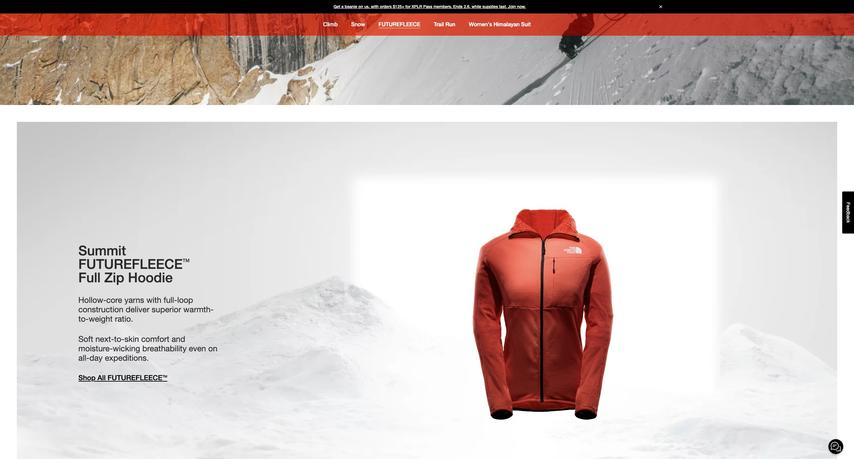 Task type: locate. For each thing, give the bounding box(es) containing it.
on
[[359, 4, 363, 9], [208, 344, 218, 353]]

0 vertical spatial with
[[371, 4, 379, 9]]

0 horizontal spatial a
[[342, 4, 344, 9]]

members.
[[434, 4, 452, 9]]

0 horizontal spatial tm
[[162, 375, 167, 379]]

soft
[[78, 334, 93, 344]]

to- up day expeditions.
[[114, 334, 125, 344]]

to-
[[78, 314, 89, 324], [114, 334, 125, 344]]

with inside hollow-core yarns with full-loop construction deliver superior warmth- to-weight ratio.
[[147, 295, 162, 305]]

0 vertical spatial a
[[342, 4, 344, 9]]

1 horizontal spatial on
[[359, 4, 363, 9]]

run
[[446, 21, 456, 28]]

0 vertical spatial on
[[359, 4, 363, 9]]

futurefleece inside summit futurefleece tm
[[78, 256, 183, 272]]

0 horizontal spatial with
[[147, 295, 162, 305]]

$125+
[[393, 4, 405, 9]]

summit futurefleece tm
[[78, 243, 190, 272]]

pass
[[424, 4, 433, 9]]

1 horizontal spatial a
[[846, 216, 852, 218]]

1 vertical spatial a
[[846, 216, 852, 218]]

0 vertical spatial to-
[[78, 314, 89, 324]]

1 vertical spatial on
[[208, 344, 218, 353]]

0 vertical spatial futurefleece
[[379, 21, 421, 28]]

1 horizontal spatial to-
[[114, 334, 125, 344]]

get
[[334, 4, 341, 9]]

join
[[508, 4, 516, 9]]

e
[[846, 205, 852, 208], [846, 208, 852, 210]]

0 horizontal spatial on
[[208, 344, 218, 353]]

athlete jim morrison wearing futurefleece™ from the north face while alpine traversing a snowy mountain bootpack. image
[[0, 0, 855, 105]]

2.6,
[[464, 4, 471, 9]]

superior
[[152, 305, 181, 314]]

0 horizontal spatial to-
[[78, 314, 89, 324]]

to- inside hollow-core yarns with full-loop construction deliver superior warmth- to-weight ratio.
[[78, 314, 89, 324]]

himalayan
[[494, 21, 520, 28]]

xplr
[[412, 4, 422, 9]]

a
[[342, 4, 344, 9], [846, 216, 852, 218]]

ends
[[454, 4, 463, 9]]

0 vertical spatial tm
[[183, 258, 190, 264]]

futurefleece
[[379, 21, 421, 28], [78, 256, 183, 272], [108, 374, 162, 382]]

on right even on the bottom left
[[208, 344, 218, 353]]

last.
[[500, 4, 507, 9]]

a up k
[[846, 216, 852, 218]]

a right get
[[342, 4, 344, 9]]

on inside soft next-to-skin comfort and moisture-wicking breathability even on all-day expeditions.
[[208, 344, 218, 353]]

breathability
[[143, 344, 187, 353]]

1 vertical spatial with
[[147, 295, 162, 305]]

full
[[78, 270, 101, 286]]

for
[[406, 4, 411, 9]]

e up b
[[846, 208, 852, 210]]

now.
[[517, 4, 526, 9]]

yarns
[[125, 295, 144, 305]]

tm inside summit futurefleece tm
[[183, 258, 190, 264]]

day expeditions.
[[89, 353, 149, 363]]

supplies
[[483, 4, 498, 9]]

e up d
[[846, 205, 852, 208]]

2 e from the top
[[846, 208, 852, 210]]

with left full-
[[147, 295, 162, 305]]

summit
[[78, 243, 126, 259]]

1 vertical spatial tm
[[162, 375, 167, 379]]

c
[[846, 218, 852, 221]]

to- up soft
[[78, 314, 89, 324]]

women's himalayan suit
[[469, 21, 531, 28]]

snow
[[351, 21, 365, 28]]

warmth-
[[184, 305, 214, 314]]

while
[[472, 4, 482, 9]]

1 horizontal spatial tm
[[183, 258, 190, 264]]

tm
[[183, 258, 190, 264], [162, 375, 167, 379]]

on left us,
[[359, 4, 363, 9]]

women's
[[469, 21, 493, 28]]

orders
[[380, 4, 392, 9]]

1 vertical spatial to-
[[114, 334, 125, 344]]

close image
[[657, 5, 666, 8]]

f e e d b a c k button
[[843, 192, 855, 234]]

weight ratio.
[[89, 314, 133, 324]]

full zip hoodie
[[78, 270, 173, 286]]

loop
[[177, 295, 193, 305]]

1 horizontal spatial with
[[371, 4, 379, 9]]

1 vertical spatial futurefleece
[[78, 256, 183, 272]]

with right us,
[[371, 4, 379, 9]]

a inside get a beanie on us, with orders $125+ for xplr pass members. ends 2.6, while supplies last. join now. link
[[342, 4, 344, 9]]

next-
[[95, 334, 114, 344]]

on inside get a beanie on us, with orders $125+ for xplr pass members. ends 2.6, while supplies last. join now. link
[[359, 4, 363, 9]]

trail
[[434, 21, 444, 28]]

shop
[[78, 374, 96, 382]]

suit
[[522, 21, 531, 28]]

with
[[371, 4, 379, 9], [147, 295, 162, 305]]

get a beanie on us, with orders $125+ for xplr pass members. ends 2.6, while supplies last. join now.
[[334, 4, 526, 9]]

zip hoodie
[[104, 270, 173, 286]]

even
[[189, 344, 206, 353]]



Task type: vqa. For each thing, say whether or not it's contained in the screenshot.
Studio shot of a man in all green Tekware from The North Face and a woman in all purple with Base Camp Voyagers on their backs. image
no



Task type: describe. For each thing, give the bounding box(es) containing it.
full-
[[164, 295, 177, 305]]

to- inside soft next-to-skin comfort and moisture-wicking breathability even on all-day expeditions.
[[114, 334, 125, 344]]

d
[[846, 210, 852, 213]]

with inside get a beanie on us, with orders $125+ for xplr pass members. ends 2.6, while supplies last. join now. link
[[371, 4, 379, 9]]

and
[[172, 334, 185, 344]]

f e e d b a c k
[[846, 202, 852, 223]]

moisture-
[[78, 344, 113, 353]]

k
[[846, 221, 852, 223]]

us,
[[364, 4, 370, 9]]

beanie
[[345, 4, 358, 9]]

hollow-
[[78, 295, 106, 305]]

f
[[846, 202, 852, 205]]

snow link
[[345, 13, 372, 36]]

core
[[106, 295, 122, 305]]

wicking
[[113, 344, 140, 353]]

climb link
[[317, 13, 345, 36]]

hollow-core yarns with full-loop construction deliver superior warmth- to-weight ratio.
[[78, 295, 214, 324]]

get a beanie on us, with orders $125+ for xplr pass members. ends 2.6, while supplies last. join now. link
[[0, 0, 855, 13]]

shop all futurefleece tm
[[78, 374, 167, 382]]

construction
[[78, 305, 124, 314]]

a inside f e e d b a c k button
[[846, 216, 852, 218]]

trail run link
[[427, 13, 462, 36]]

all
[[98, 374, 106, 382]]

trail run
[[434, 21, 456, 28]]

all-
[[78, 353, 90, 363]]

tm inside shop all futurefleece tm
[[162, 375, 167, 379]]

soft next-to-skin comfort and moisture-wicking breathability even on all-day expeditions.
[[78, 334, 218, 363]]

futurefleece link
[[372, 13, 427, 36]]

women's himalayan suit link
[[462, 13, 538, 36]]

1 e from the top
[[846, 205, 852, 208]]

comfort
[[141, 334, 169, 344]]

skin
[[125, 334, 139, 344]]

2 vertical spatial futurefleece
[[108, 374, 162, 382]]

deliver
[[126, 305, 150, 314]]

b
[[846, 213, 852, 216]]

climb
[[323, 21, 338, 28]]



